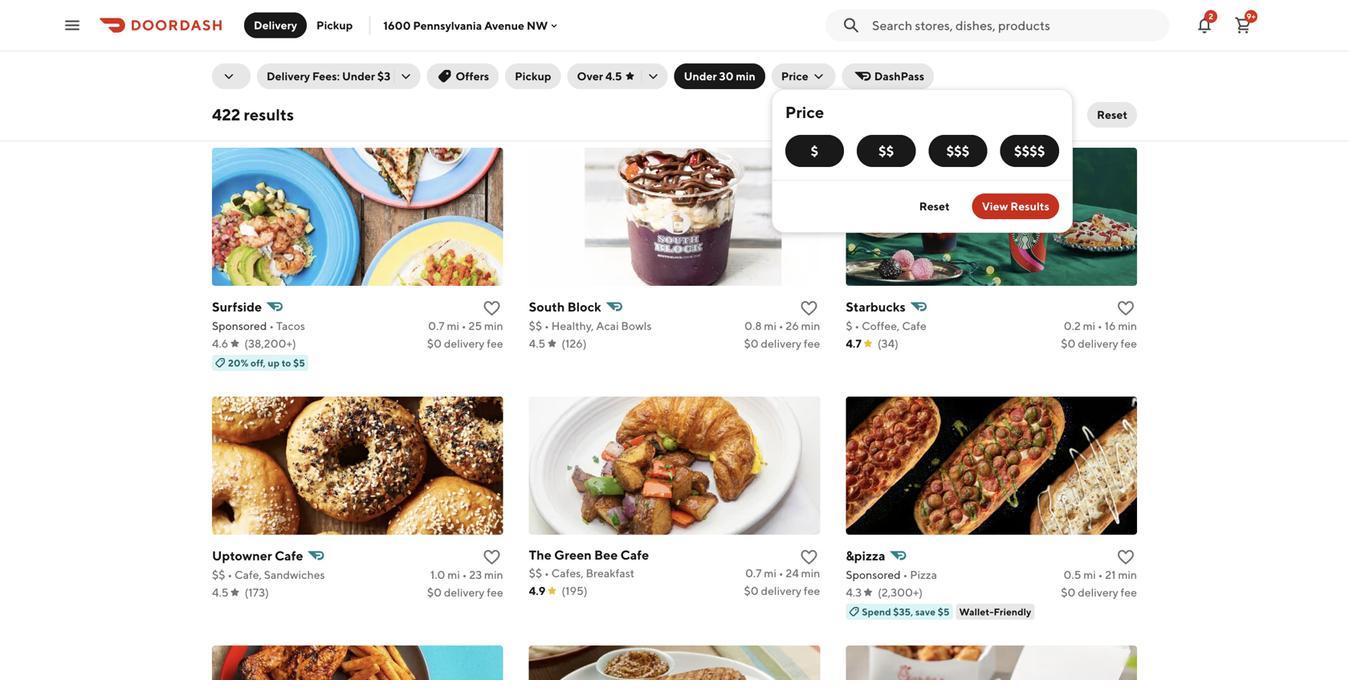 Task type: vqa. For each thing, say whether or not it's contained in the screenshot.
for
no



Task type: locate. For each thing, give the bounding box(es) containing it.
over
[[577, 69, 603, 83]]

pickup button up delivery fees: under $3
[[307, 12, 363, 38]]

0.7 left 24
[[746, 567, 762, 580]]

fee down 0.2 mi • 16 min
[[1121, 337, 1137, 350]]

min
[[736, 69, 756, 83], [484, 319, 503, 333], [801, 319, 820, 333], [1118, 319, 1137, 333], [801, 567, 820, 580], [484, 568, 503, 582], [1118, 568, 1137, 582]]

$$ for $$ • healthy, acai bowls
[[529, 319, 542, 333]]

0 vertical spatial delivery
[[254, 18, 297, 32]]

1 horizontal spatial pickup
[[515, 69, 551, 83]]

mi left 24
[[764, 567, 777, 580]]

click to add this store to your saved list image up the 0.8 mi • 26 min
[[800, 299, 819, 318]]

0 vertical spatial click to add this store to your saved list image
[[483, 299, 502, 318]]

price
[[781, 69, 809, 83], [785, 103, 824, 122]]

0 vertical spatial sponsored
[[212, 319, 267, 333]]

mi for starbucks
[[1083, 319, 1096, 333]]

• left 21
[[1099, 568, 1103, 582]]

min right 30
[[736, 69, 756, 83]]

click to add this store to your saved list image up 1.0 mi • 23 min
[[483, 548, 502, 567]]

1 vertical spatial pickup button
[[505, 63, 561, 89]]

0 horizontal spatial pickup
[[317, 18, 353, 32]]

1 horizontal spatial breakfast
[[990, 28, 1038, 41]]

0 horizontal spatial under
[[342, 69, 375, 83]]

$$ for $$
[[879, 143, 894, 159]]

1 vertical spatial 4.5
[[529, 337, 546, 350]]

0 horizontal spatial reset
[[920, 200, 950, 213]]

1 horizontal spatial 0.7
[[746, 567, 762, 580]]

sponsored
[[212, 319, 267, 333], [846, 568, 901, 582]]

4.5 left "(126)"
[[529, 337, 546, 350]]

pennsylvania
[[413, 19, 482, 32]]

cafe right 'bee' on the left
[[621, 547, 649, 563]]

4.5 right over
[[606, 69, 622, 83]]

(34)
[[878, 337, 899, 350]]

click to add this store to your saved list image for starbucks
[[1117, 299, 1136, 318]]

1 vertical spatial reset button
[[910, 194, 960, 219]]

&pizza
[[846, 548, 886, 564]]

• down south
[[545, 319, 549, 333]]

off,
[[251, 357, 266, 369]]

$$$$ button
[[1001, 135, 1059, 167]]

mi for surfside
[[447, 319, 459, 333]]

$5 right to
[[293, 357, 305, 369]]

click to add this store to your saved list image for south block
[[800, 299, 819, 318]]

$5
[[293, 357, 305, 369], [938, 606, 950, 618]]

• left 16
[[1098, 319, 1103, 333]]

price down mexican
[[781, 69, 809, 83]]

$​0 for surfside
[[427, 337, 442, 350]]

trending
[[218, 28, 264, 41]]

Store search: begin typing to search for stores available on DoorDash text field
[[872, 16, 1160, 34]]

fee down 0.5 mi • 21 min at the bottom of page
[[1121, 586, 1137, 599]]

$​0 delivery fee down 0.5 mi • 21 min at the bottom of page
[[1061, 586, 1137, 599]]

0.2
[[1064, 319, 1081, 333]]

delivery for &pizza
[[1078, 586, 1119, 599]]

$​0 delivery fee down 0.2 mi • 16 min
[[1061, 337, 1137, 350]]

bee
[[594, 547, 618, 563]]

$​0 delivery fee down 0.7 mi • 24 min
[[744, 584, 820, 598]]

delivery down 1.0 mi • 23 min
[[444, 586, 485, 599]]

1 horizontal spatial click to add this store to your saved list image
[[1117, 548, 1136, 567]]

$$$ button
[[929, 135, 988, 167]]

friendly
[[994, 606, 1032, 618]]

click to add this store to your saved list image up 0.5 mi • 21 min at the bottom of page
[[1117, 548, 1136, 567]]

pickup for the leftmost 'pickup' button
[[317, 18, 353, 32]]

delivery down 0.5 mi • 21 min at the bottom of page
[[1078, 586, 1119, 599]]

healthy,
[[552, 319, 594, 333]]

sponsored down &pizza
[[846, 568, 901, 582]]

1 horizontal spatial cafe
[[621, 547, 649, 563]]

sponsored down surfside
[[212, 319, 267, 333]]

1 horizontal spatial sponsored
[[846, 568, 901, 582]]

0 horizontal spatial 4.5
[[212, 586, 229, 599]]

min inside button
[[736, 69, 756, 83]]

$ inside button
[[811, 143, 819, 159]]

min right 23
[[484, 568, 503, 582]]

fee down 1.0 mi • 23 min
[[487, 586, 503, 599]]

$​0 down 0.8
[[744, 337, 759, 350]]

1 vertical spatial $
[[846, 319, 853, 333]]

0 vertical spatial 0.7
[[428, 319, 445, 333]]

0.7 mi • 24 min
[[746, 567, 820, 580]]

23
[[469, 568, 482, 582]]

$$
[[879, 143, 894, 159], [529, 319, 542, 333], [529, 567, 542, 580], [212, 568, 225, 582]]

sponsored for &pizza
[[846, 568, 901, 582]]

$​0 down 0.7 mi • 24 min
[[744, 584, 759, 598]]

4.5
[[606, 69, 622, 83], [529, 337, 546, 350], [212, 586, 229, 599]]

4.7
[[846, 337, 862, 350]]

cafe up $$ • cafe, sandwiches
[[275, 548, 303, 564]]

click to add this store to your saved list image
[[483, 299, 502, 318], [1117, 548, 1136, 567]]

fee down the 0.8 mi • 26 min
[[804, 337, 820, 350]]

0 horizontal spatial reset button
[[910, 194, 960, 219]]

0 vertical spatial pickup
[[317, 18, 353, 32]]

mi right "0.2"
[[1083, 319, 1096, 333]]

delivery inside "button"
[[254, 18, 297, 32]]

1 vertical spatial breakfast
[[586, 567, 635, 580]]

0 horizontal spatial 0.7
[[428, 319, 445, 333]]

0 vertical spatial reset button
[[1088, 102, 1137, 128]]

sandwiches down uptowner cafe
[[264, 568, 325, 582]]

the
[[529, 547, 552, 563]]

price down price button
[[785, 103, 824, 122]]

fee for uptowner cafe
[[487, 586, 503, 599]]

2 vertical spatial 4.5
[[212, 586, 229, 599]]

0 horizontal spatial click to add this store to your saved list image
[[483, 299, 502, 318]]

1 items, open order cart image
[[1234, 16, 1253, 35]]

delivery for delivery fees: under $3
[[267, 69, 310, 83]]

$$ up 4.9
[[529, 567, 542, 580]]

20%
[[228, 357, 249, 369]]

sponsored for surfside
[[212, 319, 267, 333]]

$$ left $$$
[[879, 143, 894, 159]]

2 horizontal spatial cafe
[[902, 319, 927, 333]]

smoothie
[[1116, 28, 1165, 41]]

mi left "25"
[[447, 319, 459, 333]]

delivery down the 0.8 mi • 26 min
[[761, 337, 802, 350]]

0 vertical spatial $5
[[293, 357, 305, 369]]

0 horizontal spatial sandwiches
[[264, 568, 325, 582]]

1 horizontal spatial under
[[684, 69, 717, 83]]

$​0 delivery fee for surfside
[[427, 337, 503, 350]]

click to add this store to your saved list image up 0.7 mi • 25 min
[[483, 299, 502, 318]]

nw
[[527, 19, 548, 32]]

$35,
[[893, 606, 914, 618]]

min right 26
[[801, 319, 820, 333]]

breakfast down 'bee' on the left
[[586, 567, 635, 580]]

mi for uptowner cafe
[[448, 568, 460, 582]]

under
[[342, 69, 375, 83], [684, 69, 717, 83]]

under left "$3"
[[342, 69, 375, 83]]

$ left $$ button
[[811, 143, 819, 159]]

fee down 0.7 mi • 25 min
[[487, 337, 503, 350]]

0 horizontal spatial sponsored
[[212, 319, 267, 333]]

1 vertical spatial pickup
[[515, 69, 551, 83]]

min for &pizza
[[1118, 568, 1137, 582]]

$$ down south
[[529, 319, 542, 333]]

cafe,
[[235, 568, 262, 582]]

0.7 for 0.7 mi • 25 min
[[428, 319, 445, 333]]

1 horizontal spatial pickup button
[[505, 63, 561, 89]]

$$ left cafe,
[[212, 568, 225, 582]]

fee for starbucks
[[1121, 337, 1137, 350]]

click to add this store to your saved list image
[[800, 299, 819, 318], [1117, 299, 1136, 318], [483, 548, 502, 567], [800, 548, 819, 567]]

0.7 for 0.7 mi • 24 min
[[746, 567, 762, 580]]

min right "25"
[[484, 319, 503, 333]]

reset
[[1097, 108, 1128, 121], [920, 200, 950, 213]]

(38,200+)
[[244, 337, 296, 350]]

pizza
[[910, 568, 937, 582]]

4.5 for block
[[529, 337, 546, 350]]

delivery
[[254, 18, 297, 32], [267, 69, 310, 83]]

0 vertical spatial price
[[781, 69, 809, 83]]

$​0 delivery fee down 1.0 mi • 23 min
[[427, 586, 503, 599]]

4.5 for cafe
[[212, 586, 229, 599]]

1 vertical spatial sponsored
[[846, 568, 901, 582]]

fee
[[487, 337, 503, 350], [804, 337, 820, 350], [1121, 337, 1137, 350], [804, 584, 820, 598], [487, 586, 503, 599], [1121, 586, 1137, 599]]

click to add this store to your saved list image up 0.2 mi • 16 min
[[1117, 299, 1136, 318]]

mi
[[447, 319, 459, 333], [764, 319, 777, 333], [1083, 319, 1096, 333], [764, 567, 777, 580], [448, 568, 460, 582], [1084, 568, 1096, 582]]

$
[[811, 143, 819, 159], [846, 319, 853, 333]]

21
[[1106, 568, 1116, 582]]

0 vertical spatial sandwiches
[[348, 28, 409, 41]]

pickup button
[[307, 12, 363, 38], [505, 63, 561, 89]]

$​0 down 1.0
[[427, 586, 442, 599]]

pickup
[[317, 18, 353, 32], [515, 69, 551, 83]]

1 vertical spatial delivery
[[267, 69, 310, 83]]

$ up 4.7
[[846, 319, 853, 333]]

• left 26
[[779, 319, 784, 333]]

(173)
[[245, 586, 269, 599]]

1 horizontal spatial reset
[[1097, 108, 1128, 121]]

under left 30
[[684, 69, 717, 83]]

4.9
[[529, 584, 546, 598]]

$ for $
[[811, 143, 819, 159]]

sandwiches
[[348, 28, 409, 41], [264, 568, 325, 582]]

pickup down healthy
[[515, 69, 551, 83]]

min right 16
[[1118, 319, 1137, 333]]

delivery down 0.7 mi • 24 min
[[761, 584, 802, 598]]

$​0 delivery fee for &pizza
[[1061, 586, 1137, 599]]

0 vertical spatial 4.5
[[606, 69, 622, 83]]

0 horizontal spatial $
[[811, 143, 819, 159]]

$​0 for &pizza
[[1061, 586, 1076, 599]]

$​0 down "0.2"
[[1061, 337, 1076, 350]]

0.7 left "25"
[[428, 319, 445, 333]]

acai
[[596, 319, 619, 333]]

$$ inside button
[[879, 143, 894, 159]]

fee down 0.7 mi • 24 min
[[804, 584, 820, 598]]

0 vertical spatial $
[[811, 143, 819, 159]]

pickup up delivery fees: under $3
[[317, 18, 353, 32]]

20% off, up to $5
[[228, 357, 305, 369]]

0 horizontal spatial cafe
[[275, 548, 303, 564]]

1 vertical spatial $5
[[938, 606, 950, 618]]

2 horizontal spatial 4.5
[[606, 69, 622, 83]]

$​0 delivery fee down 0.7 mi • 25 min
[[427, 337, 503, 350]]

fee for south block
[[804, 337, 820, 350]]

price inside price button
[[781, 69, 809, 83]]

cafe right coffee,
[[902, 319, 927, 333]]

• up 4.7
[[855, 319, 860, 333]]

mi right 1.0
[[448, 568, 460, 582]]

$​0 delivery fee down the 0.8 mi • 26 min
[[744, 337, 820, 350]]

mi right 0.8
[[764, 319, 777, 333]]

4.5 left (173) at the left bottom of the page
[[212, 586, 229, 599]]

$​0 delivery fee for starbucks
[[1061, 337, 1137, 350]]

$​0 for uptowner cafe
[[427, 586, 442, 599]]

min right 21
[[1118, 568, 1137, 582]]

$$$$
[[1015, 143, 1045, 159]]

pickup button down healthy
[[505, 63, 561, 89]]

delivery down 0.2 mi • 16 min
[[1078, 337, 1119, 350]]

coffee
[[934, 28, 969, 41]]

cafe
[[902, 319, 927, 333], [621, 547, 649, 563], [275, 548, 303, 564]]

cafe for $ • coffee, cafe
[[902, 319, 927, 333]]

16
[[1105, 319, 1116, 333]]

click to add this store to your saved list image for uptowner cafe
[[483, 548, 502, 567]]

1 horizontal spatial $
[[846, 319, 853, 333]]

delivery for delivery
[[254, 18, 297, 32]]

min for surfside
[[484, 319, 503, 333]]

breakfast
[[990, 28, 1038, 41], [586, 567, 635, 580]]

offers button
[[427, 63, 499, 89]]

view
[[982, 200, 1008, 213]]

sponsored • tacos
[[212, 319, 305, 333]]

breakfast left thai
[[990, 28, 1038, 41]]

dashpass
[[875, 69, 925, 83]]

sandwiches up "$3"
[[348, 28, 409, 41]]

$​0 down 0.7 mi • 25 min
[[427, 337, 442, 350]]

delivery down 0.7 mi • 25 min
[[444, 337, 485, 350]]

next button of carousel image
[[1129, 1, 1145, 17]]

1 vertical spatial click to add this store to your saved list image
[[1117, 548, 1136, 567]]

delivery button
[[244, 12, 307, 38]]

1 vertical spatial 0.7
[[746, 567, 762, 580]]

1 horizontal spatial sandwiches
[[348, 28, 409, 41]]

1 horizontal spatial $5
[[938, 606, 950, 618]]

$$ • healthy, acai bowls
[[529, 319, 652, 333]]

1.0 mi • 23 min
[[431, 568, 503, 582]]

$​0 down 0.5
[[1061, 586, 1076, 599]]

$5 right save
[[938, 606, 950, 618]]

sponsored • pizza
[[846, 568, 937, 582]]

2 under from the left
[[684, 69, 717, 83]]

1 horizontal spatial 4.5
[[529, 337, 546, 350]]

click to add this store to your saved list image for surfside
[[483, 299, 502, 318]]

reset button
[[1088, 102, 1137, 128], [910, 194, 960, 219]]

mi right 0.5
[[1084, 568, 1096, 582]]

•
[[269, 319, 274, 333], [462, 319, 466, 333], [545, 319, 549, 333], [779, 319, 784, 333], [855, 319, 860, 333], [1098, 319, 1103, 333], [545, 567, 549, 580], [779, 567, 784, 580], [228, 568, 232, 582], [462, 568, 467, 582], [903, 568, 908, 582], [1099, 568, 1103, 582]]

0 vertical spatial pickup button
[[307, 12, 363, 38]]



Task type: describe. For each thing, give the bounding box(es) containing it.
• left 23
[[462, 568, 467, 582]]

(195)
[[562, 584, 588, 598]]

save
[[916, 606, 936, 618]]

30
[[719, 69, 734, 83]]

$3
[[377, 69, 391, 83]]

• left "25"
[[462, 319, 466, 333]]

(2,300+)
[[878, 586, 923, 599]]

click to add this store to your saved list image for &pizza
[[1117, 548, 1136, 567]]

1 under from the left
[[342, 69, 375, 83]]

1 horizontal spatial reset button
[[1088, 102, 1137, 128]]

the green bee cafe
[[529, 547, 649, 563]]

0.5
[[1064, 568, 1082, 582]]

starbucks
[[846, 299, 906, 314]]

$​0 for starbucks
[[1061, 337, 1076, 350]]

surfside
[[212, 299, 262, 314]]

pickup for right 'pickup' button
[[515, 69, 551, 83]]

422
[[212, 105, 241, 124]]

fee for surfside
[[487, 337, 503, 350]]

wallet-friendly
[[960, 606, 1032, 618]]

min right 24
[[801, 567, 820, 580]]

south
[[529, 299, 565, 314]]

spend
[[862, 606, 891, 618]]

• up (38,200+)
[[269, 319, 274, 333]]

min for uptowner cafe
[[484, 568, 503, 582]]

$$ • cafe, sandwiches
[[212, 568, 325, 582]]

$$$
[[947, 143, 970, 159]]

fee for &pizza
[[1121, 586, 1137, 599]]

1 vertical spatial price
[[785, 103, 824, 122]]

fees:
[[312, 69, 340, 83]]

$​0 delivery fee for uptowner cafe
[[427, 586, 503, 599]]

0 horizontal spatial $5
[[293, 357, 305, 369]]

acclaimed
[[280, 28, 334, 41]]

tacos
[[276, 319, 305, 333]]

delivery for south block
[[761, 337, 802, 350]]

up
[[268, 357, 280, 369]]

0.2 mi • 16 min
[[1064, 319, 1137, 333]]

• left pizza
[[903, 568, 908, 582]]

results
[[244, 105, 294, 124]]

mexican
[[804, 28, 848, 41]]

south block
[[529, 299, 601, 314]]

• left 24
[[779, 567, 784, 580]]

fast food
[[424, 28, 474, 41]]

$​0 for south block
[[744, 337, 759, 350]]

cafe for the green bee cafe
[[621, 547, 649, 563]]

delivery fees: under $3
[[267, 69, 391, 83]]

view results
[[982, 200, 1050, 213]]

click to add this store to your saved list image right 24
[[800, 548, 819, 567]]

1600 pennsylvania avenue nw
[[383, 19, 548, 32]]

offers
[[456, 69, 489, 83]]

delivery for starbucks
[[1078, 337, 1119, 350]]

min for starbucks
[[1118, 319, 1137, 333]]

25
[[469, 319, 482, 333]]

fast
[[424, 28, 445, 41]]

dashpass button
[[842, 63, 934, 89]]

spend $35, save $5
[[862, 606, 950, 618]]

1 vertical spatial sandwiches
[[264, 568, 325, 582]]

0.5 mi • 21 min
[[1064, 568, 1137, 582]]

notification bell image
[[1195, 16, 1215, 35]]

0.8
[[745, 319, 762, 333]]

acclaimed link
[[276, 0, 337, 46]]

cafes,
[[552, 567, 584, 580]]

• left cafe,
[[228, 568, 232, 582]]

422 results
[[212, 105, 294, 124]]

over 4.5
[[577, 69, 622, 83]]

$ button
[[785, 135, 844, 167]]

thai
[[1066, 28, 1088, 41]]

to
[[282, 357, 291, 369]]

$​0 delivery fee for south block
[[744, 337, 820, 350]]

mi for &pizza
[[1084, 568, 1096, 582]]

green
[[554, 547, 592, 563]]

$$ for $$ • cafes, breakfast
[[529, 567, 542, 580]]

over 4.5 button
[[568, 63, 668, 89]]

uptowner cafe
[[212, 548, 303, 564]]

0.7 mi • 25 min
[[428, 319, 503, 333]]

block
[[568, 299, 601, 314]]

1600
[[383, 19, 411, 32]]

$ for $ • coffee, cafe
[[846, 319, 853, 333]]

trending link
[[214, 0, 268, 46]]

food
[[448, 28, 474, 41]]

1 vertical spatial reset
[[920, 200, 950, 213]]

healthy
[[492, 28, 533, 41]]

soup
[[875, 28, 902, 41]]

(126)
[[562, 337, 587, 350]]

min for south block
[[801, 319, 820, 333]]

uptowner
[[212, 548, 272, 564]]

$$ • cafes, breakfast
[[529, 567, 635, 580]]

0 horizontal spatial breakfast
[[586, 567, 635, 580]]

2
[[1209, 12, 1214, 21]]

avenue
[[484, 19, 525, 32]]

$$ for $$ • cafe, sandwiches
[[212, 568, 225, 582]]

9+
[[1247, 12, 1256, 21]]

under 30 min button
[[674, 63, 765, 89]]

delivery for surfside
[[444, 337, 485, 350]]

0 vertical spatial reset
[[1097, 108, 1128, 121]]

4.3
[[846, 586, 862, 599]]

delivery for uptowner cafe
[[444, 586, 485, 599]]

price button
[[772, 63, 836, 89]]

24
[[786, 567, 799, 580]]

• down the
[[545, 567, 549, 580]]

bowls
[[621, 319, 652, 333]]

0 vertical spatial breakfast
[[990, 28, 1038, 41]]

under inside button
[[684, 69, 717, 83]]

4.5 inside button
[[606, 69, 622, 83]]

1.0
[[431, 568, 445, 582]]

under 30 min
[[684, 69, 756, 83]]

$ • coffee, cafe
[[846, 319, 927, 333]]

0 horizontal spatial pickup button
[[307, 12, 363, 38]]

26
[[786, 319, 799, 333]]

results
[[1011, 200, 1050, 213]]

0.8 mi • 26 min
[[745, 319, 820, 333]]

mi for south block
[[764, 319, 777, 333]]

open menu image
[[63, 16, 82, 35]]



